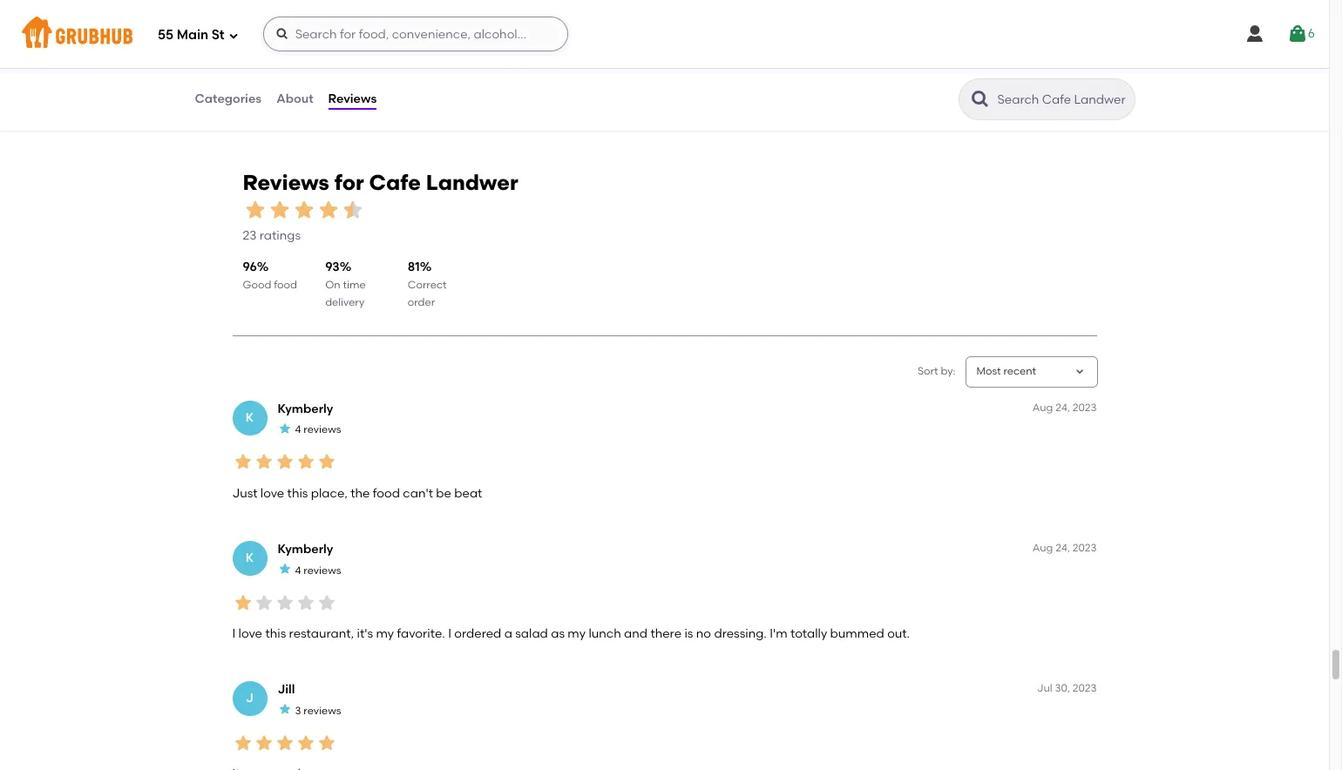Task type: describe. For each thing, give the bounding box(es) containing it.
mi for ihop
[[555, 75, 568, 87]]

just love this place, the food can't be beat
[[232, 486, 483, 501]]

20–30 min 3.59 mi
[[531, 60, 583, 87]]

30,
[[1055, 683, 1071, 695]]

love for i
[[239, 627, 262, 642]]

180
[[424, 79, 443, 93]]

ihop
[[531, 15, 567, 31]]

little
[[219, 15, 254, 31]]

ordered
[[454, 627, 502, 642]]

3 2023 from the top
[[1073, 683, 1097, 695]]

the
[[351, 486, 370, 501]]

min for ihop
[[564, 60, 583, 72]]

can't
[[403, 486, 433, 501]]

caesars
[[257, 15, 315, 31]]

j
[[246, 691, 254, 706]]

as
[[551, 627, 565, 642]]

i love this restaurant,  it's my favorite.  i ordered a salad as my lunch and there is no dressing.  i'm totally bummed out.
[[232, 627, 910, 642]]

2023 for just love this place, the food can't be beat
[[1073, 402, 1097, 414]]

categories button
[[194, 68, 263, 131]]

place,
[[311, 486, 348, 501]]

search icon image
[[970, 89, 991, 110]]

0 vertical spatial pizza
[[318, 15, 354, 31]]

55 main st
[[158, 27, 225, 42]]

4 reviews for place,
[[295, 424, 341, 436]]

2023 for i love this restaurant,  it's my favorite.  i ordered a salad as my lunch and there is no dressing.  i'm totally bummed out.
[[1073, 542, 1097, 554]]

163
[[736, 79, 755, 93]]

good
[[243, 279, 271, 291]]

Search for food, convenience, alcohol... search field
[[263, 17, 568, 51]]

main navigation navigation
[[0, 0, 1330, 68]]

1 my from the left
[[376, 627, 394, 642]]

no
[[697, 627, 712, 642]]

15–25
[[219, 60, 247, 72]]

paterson
[[367, 15, 429, 31]]

time
[[343, 279, 366, 291]]

correct
[[408, 279, 447, 291]]

k for i
[[246, 551, 254, 566]]

min inside "20–30 min 3.30 mi"
[[876, 60, 895, 72]]

96 good food
[[243, 260, 297, 291]]

1 horizontal spatial svg image
[[1245, 24, 1266, 44]]

i'm
[[770, 627, 788, 642]]

min for little caesars pizza - paterson
[[250, 60, 269, 72]]

food inside 96 good food
[[274, 279, 297, 291]]

subscription pass image for ihop
[[531, 37, 548, 51]]

cafe
[[369, 170, 421, 196]]

jul
[[1038, 683, 1053, 695]]

81
[[408, 260, 420, 275]]

3.30
[[842, 75, 864, 87]]

little caesars pizza - paterson link
[[219, 14, 487, 33]]

0.30
[[219, 75, 241, 87]]

it's
[[357, 627, 373, 642]]

jul 30, 2023
[[1038, 683, 1097, 695]]

little caesars pizza - paterson
[[219, 15, 429, 31]]

caret down icon image
[[1073, 365, 1087, 379]]

3.59
[[531, 75, 552, 87]]

1 i from the left
[[232, 627, 236, 642]]

kymberly for place,
[[278, 402, 333, 417]]

4 reviews for restaurant,
[[295, 565, 341, 577]]

st
[[212, 27, 225, 42]]

reviews for place,
[[304, 424, 341, 436]]



Task type: vqa. For each thing, say whether or not it's contained in the screenshot.
3.59
yes



Task type: locate. For each thing, give the bounding box(es) containing it.
on
[[325, 279, 341, 291]]

2 24, from the top
[[1056, 542, 1071, 554]]

1 vertical spatial aug 24, 2023
[[1033, 542, 1097, 554]]

svg image left '6' button
[[1245, 24, 1266, 44]]

aug 24, 2023
[[1033, 402, 1097, 414], [1033, 542, 1097, 554]]

about
[[277, 91, 314, 106]]

4 reviews up place,
[[295, 424, 341, 436]]

2 vertical spatial 2023
[[1073, 683, 1097, 695]]

6 button
[[1288, 18, 1316, 50]]

ratings for 180 ratings
[[446, 79, 487, 93]]

jill
[[278, 683, 295, 698]]

reviews
[[304, 424, 341, 436], [304, 565, 341, 577], [304, 705, 341, 717]]

svg image
[[1245, 24, 1266, 44], [228, 30, 239, 41]]

this for place,
[[287, 486, 308, 501]]

23 ratings
[[243, 228, 301, 243]]

1 horizontal spatial mi
[[555, 75, 568, 87]]

this for restaurant,
[[265, 627, 286, 642]]

reviews up 23 ratings
[[243, 170, 329, 196]]

163 ratings
[[736, 79, 799, 93]]

subscription pass image
[[219, 37, 237, 51], [531, 37, 548, 51]]

24, for i love this restaurant,  it's my favorite.  i ordered a salad as my lunch and there is no dressing.  i'm totally bummed out.
[[1056, 542, 1071, 554]]

1 horizontal spatial food
[[373, 486, 400, 501]]

180 ratings
[[424, 79, 487, 93]]

mi right 3.30
[[867, 75, 880, 87]]

2 20–30 from the left
[[842, 60, 873, 72]]

1 aug from the top
[[1033, 402, 1054, 414]]

1 20–30 from the left
[[531, 60, 562, 72]]

svg image inside '6' button
[[1288, 24, 1309, 44]]

reviews for reviews
[[328, 91, 377, 106]]

ratings
[[446, 79, 487, 93], [758, 79, 799, 93], [1069, 79, 1110, 93], [260, 228, 301, 243]]

1 vertical spatial reviews
[[304, 565, 341, 577]]

this left restaurant, at bottom left
[[265, 627, 286, 642]]

reviews up place,
[[304, 424, 341, 436]]

4 for restaurant,
[[295, 565, 301, 577]]

pizza left the -
[[318, 15, 354, 31]]

reviews inside 'button'
[[328, 91, 377, 106]]

1 vertical spatial aug
[[1033, 542, 1054, 554]]

k up just
[[246, 410, 254, 425]]

4 reviews
[[295, 424, 341, 436], [295, 565, 341, 577]]

1 horizontal spatial 20–30
[[842, 60, 873, 72]]

restaurant,
[[289, 627, 354, 642]]

svg image right st
[[228, 30, 239, 41]]

0 horizontal spatial svg image
[[228, 30, 239, 41]]

mi inside "20–30 min 3.30 mi"
[[867, 75, 880, 87]]

2 horizontal spatial min
[[876, 60, 895, 72]]

ratings for 163 ratings
[[758, 79, 799, 93]]

1 2023 from the top
[[1073, 402, 1097, 414]]

2 horizontal spatial mi
[[867, 75, 880, 87]]

1 vertical spatial 4
[[295, 565, 301, 577]]

1 horizontal spatial this
[[287, 486, 308, 501]]

order
[[408, 297, 435, 309]]

k
[[246, 410, 254, 425], [246, 551, 254, 566]]

min inside 20–30 min 3.59 mi
[[564, 60, 583, 72]]

0 vertical spatial aug 24, 2023
[[1033, 402, 1097, 414]]

my right it's
[[376, 627, 394, 642]]

reviews right 3
[[304, 705, 341, 717]]

1 min from the left
[[250, 60, 269, 72]]

0 horizontal spatial mi
[[244, 75, 257, 87]]

24, for just love this place, the food can't be beat
[[1056, 402, 1071, 414]]

reviews
[[328, 91, 377, 106], [243, 170, 329, 196]]

reviews right about
[[328, 91, 377, 106]]

aug for i love this restaurant,  it's my favorite.  i ordered a salad as my lunch and there is no dressing.  i'm totally bummed out.
[[1033, 542, 1054, 554]]

2 my from the left
[[568, 627, 586, 642]]

reviews button
[[327, 68, 378, 131]]

food
[[274, 279, 297, 291], [373, 486, 400, 501]]

0 vertical spatial kymberly
[[278, 402, 333, 417]]

just
[[232, 486, 258, 501]]

reviews for cafe landwer
[[243, 170, 518, 196]]

food right the
[[373, 486, 400, 501]]

a
[[505, 627, 513, 642]]

star icon image
[[418, 59, 431, 73], [431, 59, 445, 73], [445, 59, 459, 73], [459, 59, 473, 73], [473, 59, 487, 73], [473, 59, 487, 73], [729, 59, 743, 73], [743, 59, 757, 73], [757, 59, 771, 73], [771, 59, 785, 73], [785, 59, 799, 73], [785, 59, 799, 73], [1041, 59, 1055, 73], [1055, 59, 1069, 73], [1069, 59, 1083, 73], [1083, 59, 1096, 73], [1083, 59, 1096, 73], [1096, 59, 1110, 73], [243, 198, 267, 222], [267, 198, 292, 222], [292, 198, 316, 222], [316, 198, 340, 222], [340, 198, 365, 222], [340, 198, 365, 222], [278, 422, 292, 436], [232, 452, 253, 473], [253, 452, 274, 473], [274, 452, 295, 473], [295, 452, 316, 473], [316, 452, 337, 473], [278, 563, 292, 577], [232, 593, 253, 613], [253, 593, 274, 613], [274, 593, 295, 613], [295, 593, 316, 613], [316, 593, 337, 613], [278, 703, 292, 717], [232, 733, 253, 754], [253, 733, 274, 754], [274, 733, 295, 754], [295, 733, 316, 754], [316, 733, 337, 754]]

ratings right 163
[[758, 79, 799, 93]]

aug 24, 2023 for just love this place, the food can't be beat
[[1033, 402, 1097, 414]]

2 kymberly from the top
[[278, 542, 333, 557]]

favorite.
[[397, 627, 445, 642]]

23
[[243, 228, 257, 243]]

by:
[[941, 366, 956, 378]]

about button
[[276, 68, 314, 131]]

min
[[250, 60, 269, 72], [564, 60, 583, 72], [876, 60, 895, 72]]

1 vertical spatial reviews
[[243, 170, 329, 196]]

breakfast
[[555, 38, 604, 50]]

55
[[158, 27, 174, 42]]

20–30
[[531, 60, 562, 72], [842, 60, 873, 72]]

1 vertical spatial this
[[265, 627, 286, 642]]

-
[[357, 15, 363, 31]]

3 reviews
[[295, 705, 341, 717]]

1 k from the top
[[246, 410, 254, 425]]

0 vertical spatial 4
[[295, 424, 301, 436]]

4 up just love this place, the food can't be beat
[[295, 424, 301, 436]]

1 vertical spatial 2023
[[1073, 542, 1097, 554]]

2 reviews from the top
[[304, 565, 341, 577]]

1 4 from the top
[[295, 424, 301, 436]]

93
[[325, 260, 340, 275]]

love right just
[[261, 486, 284, 501]]

0 vertical spatial 24,
[[1056, 402, 1071, 414]]

subscription pass image down ihop
[[531, 37, 548, 51]]

recent
[[1004, 366, 1037, 378]]

20–30 inside "20–30 min 3.30 mi"
[[842, 60, 873, 72]]

0 horizontal spatial min
[[250, 60, 269, 72]]

Search Cafe Landwer search field
[[996, 92, 1130, 108]]

love up j
[[239, 627, 262, 642]]

mi inside 20–30 min 3.59 mi
[[555, 75, 568, 87]]

3 min from the left
[[876, 60, 895, 72]]

there
[[651, 627, 682, 642]]

pizza down "little"
[[244, 38, 269, 50]]

2 k from the top
[[246, 551, 254, 566]]

bummed
[[831, 627, 885, 642]]

1 horizontal spatial i
[[448, 627, 452, 642]]

20–30 up 3.59 at the top left of the page
[[531, 60, 562, 72]]

out.
[[888, 627, 910, 642]]

3
[[295, 705, 301, 717]]

sort by:
[[918, 366, 956, 378]]

4 reviews up restaurant, at bottom left
[[295, 565, 341, 577]]

2 2023 from the top
[[1073, 542, 1097, 554]]

4 up restaurant, at bottom left
[[295, 565, 301, 577]]

0 horizontal spatial pizza
[[244, 38, 269, 50]]

ihop link
[[531, 14, 799, 33]]

beat
[[455, 486, 483, 501]]

1 vertical spatial 24,
[[1056, 542, 1071, 554]]

1 vertical spatial love
[[239, 627, 262, 642]]

1 horizontal spatial subscription pass image
[[531, 37, 548, 51]]

ratings for 23 ratings
[[260, 228, 301, 243]]

2 vertical spatial reviews
[[304, 705, 341, 717]]

love for just
[[261, 486, 284, 501]]

ratings right 180
[[446, 79, 487, 93]]

totally
[[791, 627, 828, 642]]

reviews up restaurant, at bottom left
[[304, 565, 341, 577]]

aug
[[1033, 402, 1054, 414], [1033, 542, 1054, 554]]

2 4 from the top
[[295, 565, 301, 577]]

1 vertical spatial kymberly
[[278, 542, 333, 557]]

subscription pass image up the 15–25
[[219, 37, 237, 51]]

0 vertical spatial food
[[274, 279, 297, 291]]

and
[[624, 627, 648, 642]]

2 subscription pass image from the left
[[531, 37, 548, 51]]

1 vertical spatial k
[[246, 551, 254, 566]]

20–30 for 69 ratings
[[842, 60, 873, 72]]

1 horizontal spatial pizza
[[318, 15, 354, 31]]

aug 24, 2023 for i love this restaurant,  it's my favorite.  i ordered a salad as my lunch and there is no dressing.  i'm totally bummed out.
[[1033, 542, 1097, 554]]

Sort by: field
[[977, 365, 1037, 380]]

be
[[436, 486, 452, 501]]

0 vertical spatial k
[[246, 410, 254, 425]]

1 aug 24, 2023 from the top
[[1033, 402, 1097, 414]]

1 horizontal spatial my
[[568, 627, 586, 642]]

81 correct order
[[408, 260, 447, 309]]

0 horizontal spatial this
[[265, 627, 286, 642]]

2 aug from the top
[[1033, 542, 1054, 554]]

1 vertical spatial 4 reviews
[[295, 565, 341, 577]]

dressing.
[[714, 627, 767, 642]]

20–30 min 3.30 mi
[[842, 60, 895, 87]]

love
[[261, 486, 284, 501], [239, 627, 262, 642]]

24,
[[1056, 402, 1071, 414], [1056, 542, 1071, 554]]

0 vertical spatial love
[[261, 486, 284, 501]]

1 4 reviews from the top
[[295, 424, 341, 436]]

reviews for restaurant,
[[304, 565, 341, 577]]

6
[[1309, 26, 1316, 41]]

mi right 3.59 at the top left of the page
[[555, 75, 568, 87]]

k for just
[[246, 410, 254, 425]]

1 vertical spatial food
[[373, 486, 400, 501]]

delivery
[[325, 297, 365, 309]]

0 vertical spatial reviews
[[304, 424, 341, 436]]

1 subscription pass image from the left
[[219, 37, 237, 51]]

3 mi from the left
[[867, 75, 880, 87]]

1 horizontal spatial svg image
[[1288, 24, 1309, 44]]

96
[[243, 260, 257, 275]]

mi right 0.30
[[244, 75, 257, 87]]

this
[[287, 486, 308, 501], [265, 627, 286, 642]]

0 vertical spatial 2023
[[1073, 402, 1097, 414]]

i
[[232, 627, 236, 642], [448, 627, 452, 642]]

0 vertical spatial aug
[[1033, 402, 1054, 414]]

0 horizontal spatial my
[[376, 627, 394, 642]]

1 reviews from the top
[[304, 424, 341, 436]]

for
[[335, 170, 364, 196]]

4 for place,
[[295, 424, 301, 436]]

20–30 inside 20–30 min 3.59 mi
[[531, 60, 562, 72]]

salad
[[516, 627, 548, 642]]

20–30 up 3.30
[[842, 60, 873, 72]]

lunch
[[589, 627, 621, 642]]

my right as
[[568, 627, 586, 642]]

sort
[[918, 366, 939, 378]]

ratings for 69 ratings
[[1069, 79, 1110, 93]]

svg image
[[1288, 24, 1309, 44], [275, 27, 289, 41]]

landwer
[[426, 170, 518, 196]]

this left place,
[[287, 486, 308, 501]]

69 ratings
[[1052, 79, 1110, 93]]

0 vertical spatial 4 reviews
[[295, 424, 341, 436]]

4
[[295, 424, 301, 436], [295, 565, 301, 577]]

1 kymberly from the top
[[278, 402, 333, 417]]

min inside 15–25 min 0.30 mi
[[250, 60, 269, 72]]

1 mi from the left
[[244, 75, 257, 87]]

0 vertical spatial this
[[287, 486, 308, 501]]

0 horizontal spatial svg image
[[275, 27, 289, 41]]

categories
[[195, 91, 262, 106]]

93 on time delivery
[[325, 260, 366, 309]]

mi inside 15–25 min 0.30 mi
[[244, 75, 257, 87]]

3 reviews from the top
[[304, 705, 341, 717]]

ratings right 23 at the top left of page
[[260, 228, 301, 243]]

aug for just love this place, the food can't be beat
[[1033, 402, 1054, 414]]

0 vertical spatial reviews
[[328, 91, 377, 106]]

ratings right 69
[[1069, 79, 1110, 93]]

is
[[685, 627, 694, 642]]

mi
[[244, 75, 257, 87], [555, 75, 568, 87], [867, 75, 880, 87]]

2 4 reviews from the top
[[295, 565, 341, 577]]

2023
[[1073, 402, 1097, 414], [1073, 542, 1097, 554], [1073, 683, 1097, 695]]

reviews for reviews for cafe landwer
[[243, 170, 329, 196]]

0 horizontal spatial 20–30
[[531, 60, 562, 72]]

20–30 for 163 ratings
[[531, 60, 562, 72]]

kymberly for restaurant,
[[278, 542, 333, 557]]

subscription pass image for little caesars pizza - paterson
[[219, 37, 237, 51]]

1 vertical spatial pizza
[[244, 38, 269, 50]]

0 horizontal spatial food
[[274, 279, 297, 291]]

pizza
[[318, 15, 354, 31], [244, 38, 269, 50]]

my
[[376, 627, 394, 642], [568, 627, 586, 642]]

1 horizontal spatial min
[[564, 60, 583, 72]]

1 24, from the top
[[1056, 402, 1071, 414]]

2 mi from the left
[[555, 75, 568, 87]]

most
[[977, 366, 1001, 378]]

0 horizontal spatial subscription pass image
[[219, 37, 237, 51]]

0 horizontal spatial i
[[232, 627, 236, 642]]

main
[[177, 27, 208, 42]]

k down just
[[246, 551, 254, 566]]

2 min from the left
[[564, 60, 583, 72]]

2 i from the left
[[448, 627, 452, 642]]

2 aug 24, 2023 from the top
[[1033, 542, 1097, 554]]

15–25 min 0.30 mi
[[219, 60, 269, 87]]

most recent
[[977, 366, 1037, 378]]

food right good
[[274, 279, 297, 291]]

mi for little caesars pizza - paterson
[[244, 75, 257, 87]]

69
[[1052, 79, 1066, 93]]



